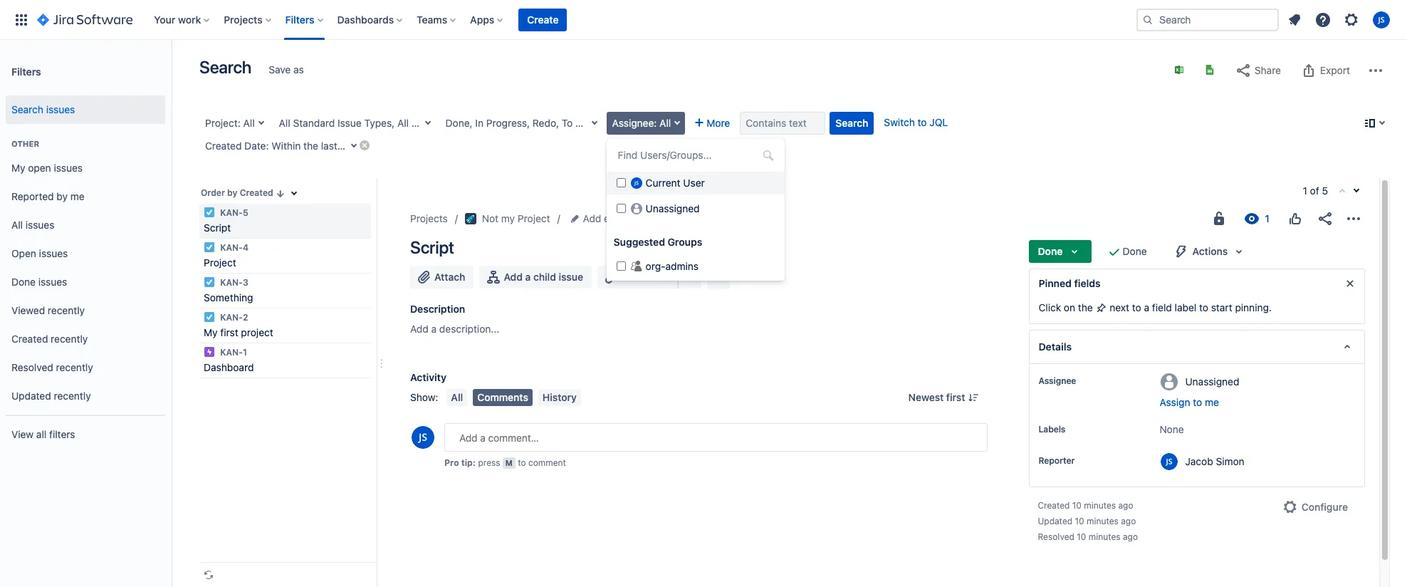 Task type: locate. For each thing, give the bounding box(es) containing it.
0 horizontal spatial issue
[[338, 117, 362, 129]]

1 vertical spatial updated
[[1038, 516, 1073, 527]]

reporter pin to top. only you can see pinned fields. image
[[1078, 455, 1090, 467]]

task image left kan-2
[[204, 311, 215, 323]]

newest first
[[909, 391, 966, 403]]

1 vertical spatial the
[[1079, 301, 1094, 313]]

script down projects link
[[410, 237, 454, 257]]

jql
[[930, 116, 948, 128]]

0 vertical spatial minutes
[[1085, 500, 1117, 511]]

4 right last at the left of the page
[[340, 140, 347, 152]]

0 horizontal spatial resolved
[[11, 361, 53, 373]]

kan- for my first project
[[220, 312, 243, 323]]

progress,
[[487, 117, 530, 129]]

to left jql
[[918, 116, 927, 128]]

done inside other group
[[11, 275, 36, 288]]

0 vertical spatial the
[[304, 140, 318, 152]]

issue right child
[[559, 271, 584, 283]]

filters button
[[281, 8, 329, 31]]

a left child
[[526, 271, 531, 283]]

search inside group
[[11, 103, 43, 115]]

recently inside resolved recently link
[[56, 361, 93, 373]]

my up epic image
[[204, 326, 218, 338]]

project
[[241, 326, 273, 338]]

help image
[[1315, 11, 1332, 28]]

1 vertical spatial resolved
[[1038, 532, 1075, 542]]

projects left not my project "image" at the top left of the page
[[410, 212, 448, 224]]

not my project link
[[465, 210, 550, 227]]

done up pinned
[[1038, 245, 1063, 257]]

project: all
[[205, 117, 255, 129]]

your
[[154, 13, 175, 25]]

0 vertical spatial task image
[[204, 207, 215, 218]]

dashboard
[[204, 361, 254, 373]]

newest first image
[[969, 392, 980, 403]]

done image
[[1106, 243, 1123, 260]]

add down description
[[410, 323, 429, 335]]

a inside button
[[526, 271, 531, 283]]

created for created date: within the last 4 weeks, 2 days
[[205, 140, 242, 152]]

none
[[1160, 423, 1185, 435]]

newest
[[909, 391, 944, 403]]

0 horizontal spatial filters
[[11, 65, 41, 77]]

1 horizontal spatial by
[[227, 187, 238, 198]]

0 horizontal spatial unassigned
[[646, 202, 700, 214]]

1 horizontal spatial types,
[[484, 117, 514, 129]]

4 up 3
[[243, 242, 249, 253]]

all right the show:
[[451, 391, 463, 403]]

1 vertical spatial filters
[[11, 65, 41, 77]]

dashboards button
[[333, 8, 408, 31]]

issue right task
[[457, 117, 481, 129]]

a down description
[[431, 323, 437, 335]]

1 horizontal spatial first
[[947, 391, 966, 403]]

add left the epic
[[583, 212, 602, 224]]

script up task image
[[204, 222, 231, 234]]

save as
[[269, 63, 304, 76]]

kan-5 down order by created
[[218, 207, 248, 218]]

updated inside 'created 10 minutes ago updated 10 minutes ago resolved 10 minutes ago'
[[1038, 516, 1073, 527]]

reported by me
[[11, 190, 85, 202]]

labels
[[1039, 424, 1066, 435]]

share image
[[1317, 210, 1335, 227]]

0 vertical spatial me
[[70, 190, 85, 202]]

2 left days
[[384, 140, 390, 152]]

recently for updated recently
[[54, 389, 91, 402]]

unassigned down current user
[[646, 202, 700, 214]]

1 horizontal spatial 1
[[1304, 185, 1308, 197]]

export button
[[1294, 59, 1358, 82]]

search
[[199, 57, 252, 77], [11, 103, 43, 115], [836, 117, 869, 129]]

1 vertical spatial add
[[504, 271, 523, 283]]

kan- for dashboard
[[220, 347, 243, 358]]

your work button
[[150, 8, 215, 31]]

search down projects popup button
[[199, 57, 252, 77]]

view all filters
[[11, 428, 75, 440]]

types, up remove criteria icon
[[364, 117, 395, 129]]

all up the open
[[11, 218, 23, 231]]

0 horizontal spatial updated
[[11, 389, 51, 402]]

1 horizontal spatial projects
[[410, 212, 448, 224]]

4
[[340, 140, 347, 152], [243, 242, 249, 253]]

a for description...
[[431, 323, 437, 335]]

1 vertical spatial 1
[[243, 347, 247, 358]]

0 horizontal spatial 2
[[243, 312, 248, 323]]

search for search issues
[[11, 103, 43, 115]]

kan- for something
[[220, 277, 243, 288]]

reported by me link
[[6, 182, 165, 211]]

1 task image from the top
[[204, 207, 215, 218]]

kan-3
[[218, 277, 248, 288]]

search issues group
[[6, 91, 165, 128]]

recently for created recently
[[51, 332, 88, 345]]

1 vertical spatial 10
[[1076, 516, 1085, 527]]

1 horizontal spatial filters
[[285, 13, 315, 25]]

issues inside the open issues link
[[39, 247, 68, 259]]

by right reported
[[57, 190, 68, 202]]

0 vertical spatial my
[[11, 161, 25, 174]]

0 horizontal spatial kan-5
[[218, 207, 248, 218]]

issues inside done issues link
[[38, 275, 67, 288]]

1 horizontal spatial search
[[199, 57, 252, 77]]

0 vertical spatial 4
[[340, 140, 347, 152]]

issues
[[46, 103, 75, 115], [54, 161, 83, 174], [26, 218, 54, 231], [39, 247, 68, 259], [38, 275, 67, 288]]

assign to me
[[1160, 396, 1220, 408]]

no restrictions image
[[1211, 210, 1228, 227]]

1 horizontal spatial project
[[518, 212, 550, 224]]

None checkbox
[[617, 204, 626, 213]]

me inside button
[[1206, 396, 1220, 408]]

actions button
[[1165, 240, 1257, 263]]

1 vertical spatial task image
[[204, 276, 215, 288]]

created inside other group
[[11, 332, 48, 345]]

not my project image
[[465, 213, 477, 224]]

kan-5 link
[[665, 210, 696, 227]]

0 vertical spatial a
[[526, 271, 531, 283]]

task image
[[204, 242, 215, 253]]

0 horizontal spatial done
[[11, 275, 36, 288]]

history button
[[539, 389, 581, 406]]

Find Users/Groups... field
[[614, 145, 778, 165]]

0 vertical spatial updated
[[11, 389, 51, 402]]

1 horizontal spatial script
[[410, 237, 454, 257]]

filters up search issues
[[11, 65, 41, 77]]

to inside button
[[1194, 396, 1203, 408]]

3 task image from the top
[[204, 311, 215, 323]]

2 task image from the top
[[204, 276, 215, 288]]

date:
[[245, 140, 269, 152]]

0 vertical spatial 2
[[384, 140, 390, 152]]

to right "assign"
[[1194, 396, 1203, 408]]

first inside button
[[947, 391, 966, 403]]

kan-5 up the groups
[[665, 212, 696, 224]]

updated inside other group
[[11, 389, 51, 402]]

vote options: no one has voted for this issue yet. image
[[1287, 210, 1305, 227]]

2 vertical spatial 10
[[1077, 532, 1087, 542]]

1 vertical spatial projects
[[410, 212, 448, 224]]

0 vertical spatial resolved
[[11, 361, 53, 373]]

issues inside my open issues link
[[54, 161, 83, 174]]

0 vertical spatial ago
[[1119, 500, 1134, 511]]

1 down my first project
[[243, 347, 247, 358]]

created inside 'created 10 minutes ago updated 10 minutes ago resolved 10 minutes ago'
[[1038, 500, 1070, 511]]

banner
[[0, 0, 1408, 40]]

1 vertical spatial first
[[947, 391, 966, 403]]

first left newest first icon
[[947, 391, 966, 403]]

issue up remove criteria icon
[[338, 117, 362, 129]]

to right next
[[1133, 301, 1142, 313]]

5 down order by created link
[[243, 207, 248, 218]]

0 horizontal spatial by
[[57, 190, 68, 202]]

task image down the order
[[204, 207, 215, 218]]

jira software image
[[37, 11, 133, 28], [37, 11, 133, 28]]

recently down viewed recently link
[[51, 332, 88, 345]]

2 horizontal spatial a
[[1145, 301, 1150, 313]]

child
[[534, 271, 556, 283]]

my left open
[[11, 161, 25, 174]]

as
[[294, 63, 304, 76]]

add app image
[[710, 269, 727, 286]]

2 horizontal spatial add
[[583, 212, 602, 224]]

0 vertical spatial first
[[220, 326, 238, 338]]

next
[[1110, 301, 1130, 313]]

kan-
[[220, 207, 243, 218], [665, 212, 690, 224], [220, 242, 243, 253], [220, 277, 243, 288], [220, 312, 243, 323], [220, 347, 243, 358]]

history
[[543, 391, 577, 403]]

1 horizontal spatial a
[[526, 271, 531, 283]]

types,
[[364, 117, 395, 129], [484, 117, 514, 129]]

menu bar
[[444, 389, 584, 406]]

search image
[[1143, 14, 1154, 25]]

1 vertical spatial project
[[204, 256, 236, 269]]

teams
[[417, 13, 448, 25]]

task image for something
[[204, 276, 215, 288]]

all inside button
[[451, 391, 463, 403]]

within
[[272, 140, 301, 152]]

recently inside viewed recently link
[[48, 304, 85, 316]]

to for me
[[1194, 396, 1203, 408]]

2 up my first project
[[243, 312, 248, 323]]

done issues
[[11, 275, 67, 288]]

add inside button
[[504, 271, 523, 283]]

link web pages and more image
[[682, 269, 699, 286]]

something
[[204, 291, 253, 304]]

projects for projects link
[[410, 212, 448, 224]]

all right assignee:
[[660, 117, 671, 129]]

resolved inside 'created 10 minutes ago updated 10 minutes ago resolved 10 minutes ago'
[[1038, 532, 1075, 542]]

created down reporter
[[1038, 500, 1070, 511]]

recently inside created recently link
[[51, 332, 88, 345]]

task image left kan-3
[[204, 276, 215, 288]]

my inside other group
[[11, 161, 25, 174]]

Search field
[[1137, 8, 1280, 31]]

1 vertical spatial my
[[204, 326, 218, 338]]

1 horizontal spatial the
[[1079, 301, 1094, 313]]

unassigned up the assign to me
[[1186, 375, 1240, 387]]

issues for done issues
[[38, 275, 67, 288]]

kan- right task image
[[220, 242, 243, 253]]

by inside order by created link
[[227, 187, 238, 198]]

filters up as
[[285, 13, 315, 25]]

1 horizontal spatial updated
[[1038, 516, 1073, 527]]

recently for resolved recently
[[56, 361, 93, 373]]

tip:
[[461, 457, 476, 468]]

primary element
[[9, 0, 1137, 40]]

issues up open issues
[[26, 218, 54, 231]]

0 horizontal spatial types,
[[364, 117, 395, 129]]

search for search button
[[836, 117, 869, 129]]

search left 'switch'
[[836, 117, 869, 129]]

issues right open
[[54, 161, 83, 174]]

1 vertical spatial search
[[11, 103, 43, 115]]

by right the order
[[227, 187, 238, 198]]

attach
[[435, 271, 466, 283]]

0 vertical spatial filters
[[285, 13, 315, 25]]

issues right the open
[[39, 247, 68, 259]]

ago
[[1119, 500, 1134, 511], [1122, 516, 1137, 527], [1124, 532, 1139, 542]]

kan- down order by created
[[220, 207, 243, 218]]

by
[[227, 187, 238, 198], [57, 190, 68, 202]]

task image
[[204, 207, 215, 218], [204, 276, 215, 288], [204, 311, 215, 323]]

None checkbox
[[617, 178, 626, 187], [617, 261, 626, 271], [617, 178, 626, 187], [617, 261, 626, 271]]

me inside other group
[[70, 190, 85, 202]]

assignee:
[[612, 117, 657, 129]]

1 horizontal spatial resolved
[[1038, 532, 1075, 542]]

project down task image
[[204, 256, 236, 269]]

by for order
[[227, 187, 238, 198]]

issues for all issues
[[26, 218, 54, 231]]

add a child issue button
[[480, 266, 592, 289]]

pinning.
[[1236, 301, 1272, 313]]

kan- up something
[[220, 277, 243, 288]]

5 up the groups
[[690, 212, 696, 224]]

created for created 10 minutes ago updated 10 minutes ago resolved 10 minutes ago
[[1038, 500, 1070, 511]]

2 vertical spatial minutes
[[1089, 532, 1121, 542]]

recently down created recently link
[[56, 361, 93, 373]]

0 vertical spatial unassigned
[[646, 202, 700, 214]]

project inside "link"
[[518, 212, 550, 224]]

link issue
[[622, 271, 669, 283]]

5 right of
[[1323, 185, 1329, 197]]

created left small icon
[[240, 187, 273, 198]]

work
[[178, 13, 201, 25]]

0 vertical spatial projects
[[224, 13, 263, 25]]

recently up 'created recently' in the left bottom of the page
[[48, 304, 85, 316]]

1 vertical spatial me
[[1206, 396, 1220, 408]]

updated down reporter
[[1038, 516, 1073, 527]]

done down the open
[[11, 275, 36, 288]]

1 vertical spatial script
[[410, 237, 454, 257]]

all up date:
[[243, 117, 255, 129]]

by for reported
[[57, 190, 68, 202]]

next issue 'kan-4' ( type 'j' ) image
[[1352, 185, 1363, 197]]

projects
[[224, 13, 263, 25], [410, 212, 448, 224]]

1 vertical spatial unassigned
[[1186, 375, 1240, 387]]

3
[[243, 277, 248, 288]]

search up other
[[11, 103, 43, 115]]

0 horizontal spatial issue
[[559, 271, 584, 283]]

issues up "my open issues"
[[46, 103, 75, 115]]

me down my open issues link
[[70, 190, 85, 202]]

to right m
[[518, 457, 526, 468]]

issues inside search issues link
[[46, 103, 75, 115]]

1 horizontal spatial issue
[[644, 271, 669, 283]]

filters
[[285, 13, 315, 25], [11, 65, 41, 77]]

0 horizontal spatial 4
[[243, 242, 249, 253]]

me right "assign"
[[1206, 396, 1220, 408]]

issues inside all issues link
[[26, 218, 54, 231]]

project right my
[[518, 212, 550, 224]]

jacob simon
[[1186, 455, 1245, 467]]

search inside button
[[836, 117, 869, 129]]

0 horizontal spatial a
[[431, 323, 437, 335]]

1 horizontal spatial issue
[[457, 117, 481, 129]]

subtask
[[569, 117, 606, 129]]

me for assign to me
[[1206, 396, 1220, 408]]

me for reported by me
[[70, 190, 85, 202]]

link issue button
[[598, 266, 679, 289]]

0 horizontal spatial project
[[204, 256, 236, 269]]

more
[[707, 117, 731, 129]]

0 horizontal spatial me
[[70, 190, 85, 202]]

default image
[[763, 150, 774, 161]]

create
[[527, 13, 559, 25]]

0 horizontal spatial my
[[11, 161, 25, 174]]

0 vertical spatial project
[[518, 212, 550, 224]]

do
[[576, 117, 589, 129]]

epic
[[604, 212, 624, 224]]

viewed recently
[[11, 304, 85, 316]]

share link
[[1228, 59, 1289, 82]]

kan- up dashboard
[[220, 347, 243, 358]]

Add a comment… field
[[445, 423, 989, 452]]

1 horizontal spatial done
[[1038, 245, 1063, 257]]

0 vertical spatial add
[[583, 212, 602, 224]]

configure
[[1302, 501, 1349, 513]]

recently down resolved recently link
[[54, 389, 91, 402]]

done inside dropdown button
[[1038, 245, 1063, 257]]

the left last at the left of the page
[[304, 140, 318, 152]]

last
[[321, 140, 338, 152]]

by inside the reported by me link
[[57, 190, 68, 202]]

2 issue from the left
[[644, 271, 669, 283]]

activity
[[410, 371, 447, 383]]

org-
[[646, 260, 666, 272]]

share
[[1255, 64, 1282, 76]]

1 left of
[[1304, 185, 1308, 197]]

2 horizontal spatial 5
[[1323, 185, 1329, 197]]

a left the field
[[1145, 301, 1150, 313]]

first down kan-2
[[220, 326, 238, 338]]

the right on
[[1079, 301, 1094, 313]]

1 horizontal spatial my
[[204, 326, 218, 338]]

2 vertical spatial add
[[410, 323, 429, 335]]

add for add a child issue
[[504, 271, 523, 283]]

open in microsoft excel image
[[1174, 64, 1186, 76]]

teams button
[[413, 8, 462, 31]]

2 vertical spatial ago
[[1124, 532, 1139, 542]]

issues for open issues
[[39, 247, 68, 259]]

projects right work on the top of the page
[[224, 13, 263, 25]]

add for add epic
[[583, 212, 602, 224]]

done up next
[[1123, 245, 1148, 257]]

add inside popup button
[[583, 212, 602, 224]]

updated down resolved recently
[[11, 389, 51, 402]]

created down viewed
[[11, 332, 48, 345]]

recently inside updated recently link
[[54, 389, 91, 402]]

all
[[36, 428, 47, 440]]

0 horizontal spatial script
[[204, 222, 231, 234]]

groups
[[668, 236, 703, 248]]

click on the
[[1039, 301, 1096, 313]]

created down project:
[[205, 140, 242, 152]]

0 horizontal spatial search
[[11, 103, 43, 115]]

0 horizontal spatial the
[[304, 140, 318, 152]]

types, right in
[[484, 117, 514, 129]]

add left child
[[504, 271, 523, 283]]

0 vertical spatial search
[[199, 57, 252, 77]]

1 issue from the left
[[559, 271, 584, 283]]

0 vertical spatial 1
[[1304, 185, 1308, 197]]

banner containing your work
[[0, 0, 1408, 40]]

kan-1
[[218, 347, 247, 358]]

1 horizontal spatial me
[[1206, 396, 1220, 408]]

0 vertical spatial script
[[204, 222, 231, 234]]

attach button
[[410, 266, 474, 289]]

apps
[[470, 13, 495, 25]]

weeks,
[[349, 140, 381, 152]]

0 horizontal spatial projects
[[224, 13, 263, 25]]

1
[[1304, 185, 1308, 197], [243, 347, 247, 358]]

0 horizontal spatial add
[[410, 323, 429, 335]]

issues up 'viewed recently'
[[38, 275, 67, 288]]

2 vertical spatial a
[[431, 323, 437, 335]]

1 vertical spatial 4
[[243, 242, 249, 253]]

created recently link
[[6, 325, 165, 353]]

0 horizontal spatial first
[[220, 326, 238, 338]]

actions image
[[1346, 210, 1363, 227]]

1 horizontal spatial 4
[[340, 140, 347, 152]]

issues for search issues
[[46, 103, 75, 115]]

org-admins
[[646, 260, 699, 272]]

1 of 5
[[1304, 185, 1329, 197]]

2 horizontal spatial search
[[836, 117, 869, 129]]

issue
[[338, 117, 362, 129], [457, 117, 481, 129]]

2 vertical spatial search
[[836, 117, 869, 129]]

kan- up my first project
[[220, 312, 243, 323]]

all button
[[447, 389, 468, 406]]

issue right link
[[644, 271, 669, 283]]

projects inside popup button
[[224, 13, 263, 25]]



Task type: describe. For each thing, give the bounding box(es) containing it.
reporter
[[1039, 455, 1075, 466]]

Search issues using keywords text field
[[740, 112, 826, 135]]

description
[[410, 303, 465, 315]]

1 types, from the left
[[364, 117, 395, 129]]

epic image
[[204, 346, 215, 358]]

pinned fields
[[1039, 277, 1101, 289]]

details element
[[1030, 330, 1366, 364]]

reported
[[11, 190, 54, 202]]

remove criteria image
[[359, 140, 370, 151]]

0 horizontal spatial 5
[[243, 207, 248, 218]]

a for child
[[526, 271, 531, 283]]

dashboards
[[337, 13, 394, 25]]

add epic button
[[568, 210, 628, 227]]

on
[[1064, 301, 1076, 313]]

actions
[[1193, 245, 1229, 257]]

assign to me button
[[1160, 395, 1351, 410]]

viewed
[[11, 304, 45, 316]]

admins
[[666, 260, 699, 272]]

my for my open issues
[[11, 161, 25, 174]]

resolved recently link
[[6, 353, 165, 382]]

to for a
[[1133, 301, 1142, 313]]

created date: within the last 4 weeks, 2 days
[[205, 140, 414, 152]]

assign
[[1160, 396, 1191, 408]]

standard
[[293, 117, 335, 129]]

order
[[201, 187, 225, 198]]

pro tip: press m to comment
[[445, 457, 566, 468]]

my open issues link
[[6, 154, 165, 182]]

view
[[11, 428, 34, 440]]

your profile and settings image
[[1374, 11, 1391, 28]]

assignee: all
[[612, 117, 671, 129]]

done issues link
[[6, 268, 165, 296]]

switch
[[885, 116, 915, 128]]

resolved inside other group
[[11, 361, 53, 373]]

1 vertical spatial ago
[[1122, 516, 1137, 527]]

press
[[478, 457, 500, 468]]

2 horizontal spatial done
[[1123, 245, 1148, 257]]

save
[[269, 63, 291, 76]]

save as button
[[262, 58, 311, 81]]

all up within at the left of page
[[279, 117, 290, 129]]

all issues
[[11, 218, 54, 231]]

to for jql
[[918, 116, 927, 128]]

more button
[[690, 112, 736, 135]]

small image
[[275, 188, 286, 199]]

recently for viewed recently
[[48, 304, 85, 316]]

0 vertical spatial 10
[[1073, 500, 1082, 511]]

resolved recently
[[11, 361, 93, 373]]

done button
[[1030, 240, 1092, 263]]

switch to jql
[[885, 116, 948, 128]]

start
[[1212, 301, 1233, 313]]

1 horizontal spatial 2
[[384, 140, 390, 152]]

details
[[1039, 341, 1072, 353]]

first for my
[[220, 326, 238, 338]]

kan- for script
[[220, 207, 243, 218]]

current
[[646, 177, 681, 189]]

first for newest
[[947, 391, 966, 403]]

description...
[[440, 323, 500, 335]]

task
[[434, 117, 455, 129]]

fields
[[1075, 277, 1101, 289]]

redo,
[[533, 117, 559, 129]]

configure link
[[1274, 496, 1357, 519]]

comments
[[478, 391, 529, 403]]

order by created
[[201, 187, 273, 198]]

comments button
[[473, 389, 533, 406]]

task image for script
[[204, 207, 215, 218]]

in
[[476, 117, 484, 129]]

not available - this is the first issue image
[[1337, 186, 1349, 197]]

hide message image
[[1342, 275, 1359, 292]]

search issues
[[11, 103, 75, 115]]

view all filters link
[[6, 420, 165, 449]]

2 issue from the left
[[457, 117, 481, 129]]

search button
[[830, 112, 875, 135]]

0 horizontal spatial 1
[[243, 347, 247, 358]]

label
[[1175, 301, 1197, 313]]

settings image
[[1344, 11, 1361, 28]]

updated recently link
[[6, 382, 165, 410]]

all inside other group
[[11, 218, 23, 231]]

apps button
[[466, 8, 509, 31]]

my for my first project
[[204, 326, 218, 338]]

other group
[[6, 124, 165, 415]]

appswitcher icon image
[[13, 11, 30, 28]]

created for created recently
[[11, 332, 48, 345]]

sidebar navigation image
[[155, 57, 187, 85]]

updated recently
[[11, 389, 91, 402]]

1 horizontal spatial unassigned
[[1186, 375, 1240, 387]]

my open issues
[[11, 161, 83, 174]]

my
[[502, 212, 515, 224]]

days
[[392, 140, 414, 152]]

next to a field label to start pinning.
[[1108, 301, 1272, 313]]

not
[[482, 212, 499, 224]]

kan- for project
[[220, 242, 243, 253]]

click
[[1039, 301, 1062, 313]]

1 horizontal spatial 5
[[690, 212, 696, 224]]

add a description...
[[410, 323, 500, 335]]

menu bar containing all
[[444, 389, 584, 406]]

all standard issue types,                                 all sub-task issue types,                                 epic,                                 task,                                 subtask
[[279, 117, 606, 129]]

sub-
[[412, 117, 434, 129]]

suggested
[[614, 236, 665, 248]]

task image for my first project
[[204, 311, 215, 323]]

profile image of jacob simon image
[[412, 426, 435, 449]]

epic,
[[517, 117, 540, 129]]

open issues link
[[6, 239, 165, 268]]

all left sub-
[[398, 117, 409, 129]]

link
[[622, 271, 642, 283]]

1 vertical spatial 2
[[243, 312, 248, 323]]

task,
[[542, 117, 566, 129]]

open in google sheets image
[[1205, 64, 1216, 76]]

done,
[[446, 117, 473, 129]]

projects for projects popup button
[[224, 13, 263, 25]]

1 horizontal spatial kan-5
[[665, 212, 696, 224]]

filters inside dropdown button
[[285, 13, 315, 25]]

current user
[[646, 177, 705, 189]]

assignee
[[1039, 375, 1077, 386]]

to left start
[[1200, 301, 1209, 313]]

kan- up the groups
[[665, 212, 690, 224]]

open issues
[[11, 247, 68, 259]]

1 vertical spatial a
[[1145, 301, 1150, 313]]

export
[[1321, 64, 1351, 76]]

notifications image
[[1287, 11, 1304, 28]]

1 vertical spatial minutes
[[1087, 516, 1119, 527]]

to
[[562, 117, 573, 129]]

pinned
[[1039, 277, 1072, 289]]

add for add a description...
[[410, 323, 429, 335]]

show:
[[410, 391, 438, 403]]

other
[[11, 139, 39, 148]]

order by created link
[[199, 184, 288, 201]]

add epic
[[583, 212, 624, 224]]

your work
[[154, 13, 201, 25]]

1 issue from the left
[[338, 117, 362, 129]]

2 types, from the left
[[484, 117, 514, 129]]

projects button
[[220, 8, 277, 31]]



Task type: vqa. For each thing, say whether or not it's contained in the screenshot.
top Work management
no



